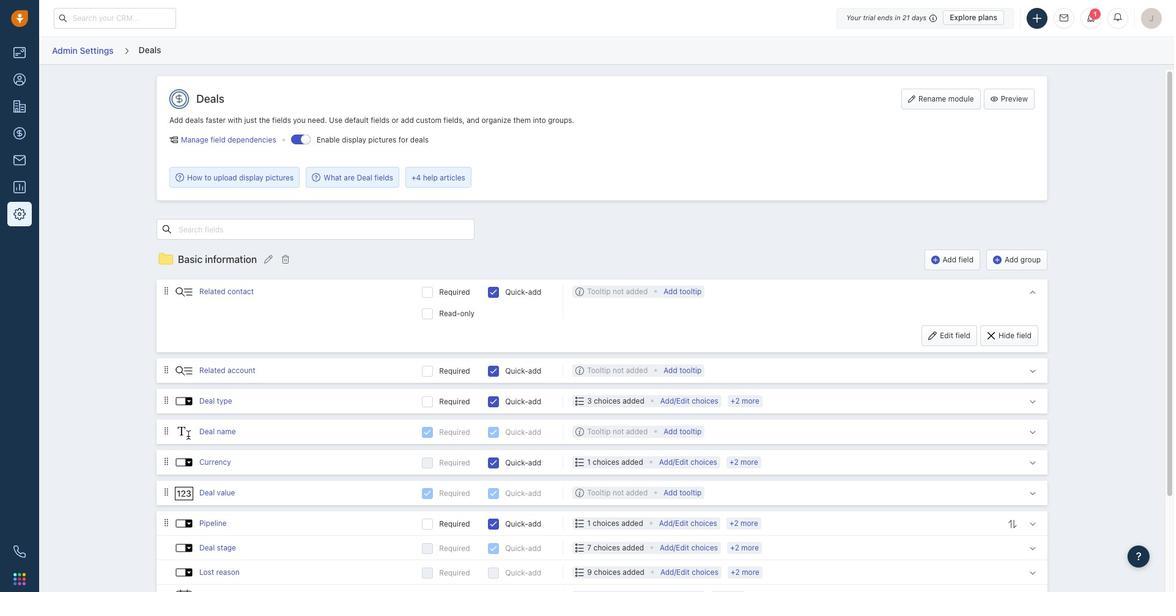 Task type: locate. For each thing, give the bounding box(es) containing it.
1 add tooltip from the top
[[664, 287, 702, 296]]

2 quick- from the top
[[505, 366, 528, 375]]

2 form dropdown image from the top
[[175, 539, 193, 557]]

field down faster
[[211, 135, 226, 144]]

3 ui drag handle image from the top
[[163, 518, 170, 527]]

tooltip not added for deal value
[[587, 488, 648, 497]]

2 vertical spatial 1
[[587, 519, 591, 528]]

add/edit for stage
[[660, 543, 690, 552]]

0 vertical spatial deals
[[185, 116, 204, 125]]

form dropdown image for currency
[[175, 453, 193, 472]]

3 form dropdown image from the top
[[175, 563, 193, 582]]

deals right for
[[410, 135, 429, 144]]

4 tooltip not added from the top
[[587, 488, 648, 497]]

4 not from the top
[[613, 488, 624, 497]]

form dropdown image
[[175, 453, 193, 472], [175, 539, 193, 557], [175, 563, 193, 582]]

module
[[949, 94, 974, 103]]

1 vertical spatial form dropdown image
[[175, 514, 193, 533]]

8 required from the top
[[439, 544, 470, 553]]

9
[[587, 568, 592, 577]]

0 vertical spatial 1
[[1094, 10, 1098, 17]]

3 add tooltip link from the top
[[664, 426, 702, 438]]

form dropdown image up form date_time image
[[175, 563, 193, 582]]

deal right are
[[357, 173, 372, 182]]

field
[[211, 135, 226, 144], [959, 255, 974, 264], [956, 331, 971, 340], [1017, 331, 1032, 340]]

quick- for value
[[505, 489, 528, 498]]

explore plans
[[950, 13, 998, 22]]

add tooltip for deal name
[[664, 427, 702, 436]]

4 add tooltip link from the top
[[664, 487, 702, 499]]

added
[[626, 287, 648, 296], [626, 366, 648, 375], [623, 396, 645, 405], [626, 427, 648, 436], [622, 457, 643, 467], [626, 488, 648, 497], [622, 519, 643, 528], [622, 543, 644, 552], [623, 568, 645, 577]]

2 add tooltip link from the top
[[664, 364, 702, 377]]

form dropdown image for deal stage
[[175, 539, 193, 557]]

+4
[[412, 173, 421, 182]]

0 horizontal spatial deals
[[139, 45, 161, 55]]

value
[[217, 488, 235, 497]]

rename module
[[919, 94, 974, 103]]

more for reason
[[742, 568, 760, 577]]

related contact
[[199, 287, 254, 296]]

added for value
[[626, 488, 648, 497]]

+2 for type
[[731, 396, 740, 405]]

related left 'contact'
[[199, 287, 226, 296]]

2 tooltip from the top
[[587, 366, 611, 375]]

form dropdown image down the form text icon
[[175, 453, 193, 472]]

9 required from the top
[[439, 568, 470, 577]]

3
[[587, 396, 592, 405]]

0 vertical spatial form dropdown image
[[175, 392, 193, 410]]

form dropdown image left "deal stage"
[[175, 539, 193, 557]]

ui drag handle image
[[163, 365, 170, 374], [163, 396, 170, 405], [163, 518, 170, 527]]

ui drag handle image left form decimal image
[[163, 487, 170, 497]]

2 tooltip not added from the top
[[587, 366, 648, 375]]

7 required from the top
[[439, 519, 470, 528]]

deal type
[[199, 396, 232, 405]]

add/edit choices link for type
[[661, 395, 719, 407]]

+2 for reason
[[731, 568, 740, 577]]

2 quick-add from the top
[[505, 366, 542, 375]]

tooltip
[[680, 287, 702, 296], [680, 366, 702, 375], [680, 427, 702, 436], [680, 488, 702, 497]]

1 1 choices added from the top
[[587, 457, 643, 467]]

0 vertical spatial ui drag handle image
[[163, 365, 170, 374]]

1 horizontal spatial deals
[[196, 92, 225, 105]]

deal left stage
[[199, 543, 215, 552]]

for
[[399, 135, 408, 144]]

field left add group button
[[959, 255, 974, 264]]

add/edit choices
[[661, 396, 719, 405], [659, 457, 718, 467], [659, 519, 718, 528], [660, 543, 718, 552], [661, 568, 719, 577]]

1 form auto_complete image from the top
[[175, 282, 193, 301]]

days
[[912, 13, 927, 21]]

pipeline
[[199, 519, 227, 528]]

admin settings
[[52, 45, 114, 56]]

1 form dropdown image from the top
[[175, 392, 193, 410]]

deals down search your crm... text box
[[139, 45, 161, 55]]

basic
[[178, 254, 203, 265]]

add tooltip for deal value
[[664, 488, 702, 497]]

3 not from the top
[[613, 427, 624, 436]]

6 quick-add from the top
[[505, 489, 542, 498]]

1 choices added for pipeline
[[587, 519, 643, 528]]

pictures down dependencies
[[266, 173, 294, 182]]

preview
[[1001, 94, 1028, 103]]

0 vertical spatial pictures
[[368, 135, 397, 144]]

pictures
[[368, 135, 397, 144], [266, 173, 294, 182]]

Search fields text field
[[157, 219, 475, 240]]

field for manage
[[211, 135, 226, 144]]

2 ui drag handle image from the top
[[163, 396, 170, 405]]

8 quick-add from the top
[[505, 544, 542, 553]]

3 choices added
[[587, 396, 645, 405]]

how to upload display pictures
[[187, 173, 294, 182]]

1 vertical spatial 1
[[587, 457, 591, 467]]

enable display pictures for deals
[[317, 135, 429, 144]]

1 choices added for currency
[[587, 457, 643, 467]]

1 tooltip not added from the top
[[587, 287, 648, 296]]

1 vertical spatial pictures
[[266, 173, 294, 182]]

0 horizontal spatial pictures
[[266, 173, 294, 182]]

3 ui drag handle image from the top
[[163, 457, 170, 466]]

2 related from the top
[[199, 366, 226, 375]]

deal name
[[199, 427, 236, 436]]

3 add tooltip from the top
[[664, 427, 702, 436]]

ui drag handle image left currency
[[163, 457, 170, 466]]

quick- for reason
[[505, 568, 528, 577]]

manage field dependencies link
[[169, 135, 282, 146]]

8 quick- from the top
[[505, 544, 528, 553]]

Search your CRM... text field
[[54, 8, 176, 28]]

quick-add for type
[[505, 397, 542, 406]]

4 quick- from the top
[[505, 427, 528, 437]]

added for stage
[[622, 543, 644, 552]]

0 vertical spatial deals
[[139, 45, 161, 55]]

choices
[[594, 396, 621, 405], [692, 396, 719, 405], [593, 457, 620, 467], [691, 457, 718, 467], [593, 519, 620, 528], [691, 519, 718, 528], [594, 543, 620, 552], [692, 543, 718, 552], [594, 568, 621, 577], [692, 568, 719, 577]]

quick-
[[505, 287, 528, 297], [505, 366, 528, 375], [505, 397, 528, 406], [505, 427, 528, 437], [505, 458, 528, 467], [505, 489, 528, 498], [505, 519, 528, 528], [505, 544, 528, 553], [505, 568, 528, 577]]

pictures left for
[[368, 135, 397, 144]]

1 horizontal spatial pictures
[[368, 135, 397, 144]]

contact
[[228, 287, 254, 296]]

1 tooltip from the top
[[587, 287, 611, 296]]

3 tooltip from the top
[[680, 427, 702, 436]]

4 tooltip from the top
[[587, 488, 611, 497]]

4 add tooltip from the top
[[664, 488, 702, 497]]

form auto_complete image
[[175, 282, 193, 301], [175, 361, 193, 380]]

ui drag handle image left the form text icon
[[163, 426, 170, 435]]

0 vertical spatial 1 choices added
[[587, 457, 643, 467]]

1 add tooltip link from the top
[[664, 286, 702, 298]]

need.
[[308, 116, 327, 125]]

5 required from the top
[[439, 458, 470, 467]]

0 vertical spatial related
[[199, 287, 226, 296]]

2 form dropdown image from the top
[[175, 514, 193, 533]]

display down the default
[[342, 135, 366, 144]]

1 tooltip from the top
[[680, 287, 702, 296]]

1 vertical spatial form auto_complete image
[[175, 361, 193, 380]]

add tooltip
[[664, 287, 702, 296], [664, 366, 702, 375], [664, 427, 702, 436], [664, 488, 702, 497]]

deal left name
[[199, 427, 215, 436]]

ui drag handle image
[[163, 286, 170, 295], [163, 426, 170, 435], [163, 457, 170, 466], [163, 487, 170, 497]]

deals up manage
[[185, 116, 204, 125]]

tooltip for value
[[680, 488, 702, 497]]

required for account
[[439, 366, 470, 375]]

deal for deal name
[[199, 427, 215, 436]]

3 quick- from the top
[[505, 397, 528, 406]]

them
[[514, 116, 531, 125]]

tooltip
[[587, 287, 611, 296], [587, 366, 611, 375], [587, 427, 611, 436], [587, 488, 611, 497]]

1 quick- from the top
[[505, 287, 528, 297]]

6 required from the top
[[439, 489, 470, 498]]

2 form auto_complete image from the top
[[175, 361, 193, 380]]

2 ui drag handle image from the top
[[163, 426, 170, 435]]

deal for deal value
[[199, 488, 215, 497]]

form dropdown image for deal type
[[175, 392, 193, 410]]

3 quick-add from the top
[[505, 397, 542, 406]]

add/edit
[[661, 396, 690, 405], [659, 457, 689, 467], [659, 519, 689, 528], [660, 543, 690, 552], [661, 568, 690, 577]]

add/edit choices for stage
[[660, 543, 718, 552]]

2 add tooltip from the top
[[664, 366, 702, 375]]

deal left value on the bottom left of the page
[[199, 488, 215, 497]]

1 vertical spatial deals
[[196, 92, 225, 105]]

information
[[205, 254, 257, 265]]

1 vertical spatial ui drag handle image
[[163, 396, 170, 405]]

quick- for name
[[505, 427, 528, 437]]

hide field button
[[981, 325, 1039, 346]]

related left account
[[199, 366, 226, 375]]

1 required from the top
[[439, 287, 470, 297]]

add tooltip link
[[664, 286, 702, 298], [664, 364, 702, 377], [664, 426, 702, 438], [664, 487, 702, 499]]

1 horizontal spatial display
[[342, 135, 366, 144]]

add/edit for type
[[661, 396, 690, 405]]

deal left the type
[[199, 396, 215, 405]]

1
[[1094, 10, 1098, 17], [587, 457, 591, 467], [587, 519, 591, 528]]

deals
[[185, 116, 204, 125], [410, 135, 429, 144]]

add/edit choices link for stage
[[660, 542, 718, 554]]

required
[[439, 287, 470, 297], [439, 366, 470, 375], [439, 397, 470, 406], [439, 427, 470, 437], [439, 458, 470, 467], [439, 489, 470, 498], [439, 519, 470, 528], [439, 544, 470, 553], [439, 568, 470, 577]]

edit field
[[940, 331, 971, 340]]

deal for deal stage
[[199, 543, 215, 552]]

9 quick- from the top
[[505, 568, 528, 577]]

quick-add
[[505, 287, 542, 297], [505, 366, 542, 375], [505, 397, 542, 406], [505, 427, 542, 437], [505, 458, 542, 467], [505, 489, 542, 498], [505, 519, 542, 528], [505, 544, 542, 553], [505, 568, 542, 577]]

5 quick- from the top
[[505, 458, 528, 467]]

form auto_complete image left related account
[[175, 361, 193, 380]]

rename
[[919, 94, 947, 103]]

hide
[[999, 331, 1015, 340]]

what are deal fields
[[324, 173, 393, 182]]

add for value
[[528, 489, 542, 498]]

2 required from the top
[[439, 366, 470, 375]]

form dropdown image
[[175, 392, 193, 410], [175, 514, 193, 533]]

tooltip for related account
[[587, 366, 611, 375]]

form dropdown image left pipeline
[[175, 514, 193, 533]]

required for contact
[[439, 287, 470, 297]]

1 not from the top
[[613, 287, 624, 296]]

2 1 choices added from the top
[[587, 519, 643, 528]]

0 vertical spatial form dropdown image
[[175, 453, 193, 472]]

3 required from the top
[[439, 397, 470, 406]]

quick-add for value
[[505, 489, 542, 498]]

+2 more link for stage
[[731, 543, 759, 552]]

1 related from the top
[[199, 287, 226, 296]]

1 horizontal spatial deals
[[410, 135, 429, 144]]

tooltip not added
[[587, 287, 648, 296], [587, 366, 648, 375], [587, 427, 648, 436], [587, 488, 648, 497]]

1 vertical spatial display
[[239, 173, 264, 182]]

2 not from the top
[[613, 366, 624, 375]]

explore plans link
[[943, 10, 1005, 25]]

more for type
[[742, 396, 760, 405]]

2 vertical spatial ui drag handle image
[[163, 518, 170, 527]]

add
[[401, 116, 414, 125], [528, 287, 542, 297], [528, 366, 542, 375], [528, 397, 542, 406], [528, 427, 542, 437], [528, 458, 542, 467], [528, 489, 542, 498], [528, 519, 542, 528], [528, 544, 542, 553], [528, 568, 542, 577]]

field for hide
[[1017, 331, 1032, 340]]

ui drag handle image left pipeline
[[163, 518, 170, 527]]

form auto_complete image down basic
[[175, 282, 193, 301]]

type
[[217, 396, 232, 405]]

3 tooltip not added from the top
[[587, 427, 648, 436]]

1 quick-add from the top
[[505, 287, 542, 297]]

0 horizontal spatial display
[[239, 173, 264, 182]]

with
[[228, 116, 242, 125]]

lost
[[199, 568, 214, 577]]

you
[[293, 116, 306, 125]]

preview button
[[984, 89, 1035, 110]]

added for name
[[626, 427, 648, 436]]

field right hide
[[1017, 331, 1032, 340]]

+2 more for reason
[[731, 568, 760, 577]]

9 quick-add from the top
[[505, 568, 542, 577]]

1 vertical spatial form dropdown image
[[175, 539, 193, 557]]

1 vertical spatial related
[[199, 366, 226, 375]]

ui drag handle image for currency
[[163, 457, 170, 466]]

4 tooltip from the top
[[680, 488, 702, 497]]

tooltip for account
[[680, 366, 702, 375]]

4 quick-add from the top
[[505, 427, 542, 437]]

display
[[342, 135, 366, 144], [239, 173, 264, 182]]

added for account
[[626, 366, 648, 375]]

4 ui drag handle image from the top
[[163, 487, 170, 497]]

more
[[742, 396, 760, 405], [741, 457, 759, 467], [741, 519, 759, 528], [742, 543, 759, 552], [742, 568, 760, 577]]

ui drag handle image left the deal type
[[163, 396, 170, 405]]

1 ui drag handle image from the top
[[163, 365, 170, 374]]

ui drag handle image for related contact
[[163, 286, 170, 295]]

field right edit
[[956, 331, 971, 340]]

+2 more for type
[[731, 396, 760, 405]]

add
[[169, 116, 183, 125], [943, 255, 957, 264], [1005, 255, 1019, 264], [664, 287, 678, 296], [664, 366, 678, 375], [664, 427, 678, 436], [664, 488, 678, 497]]

ui drag handle image left related contact
[[163, 286, 170, 295]]

add tooltip for related contact
[[664, 287, 702, 296]]

not for deal name
[[613, 427, 624, 436]]

1 form dropdown image from the top
[[175, 453, 193, 472]]

4 required from the top
[[439, 427, 470, 437]]

not for deal value
[[613, 488, 624, 497]]

form text image
[[175, 424, 193, 442]]

6 quick- from the top
[[505, 489, 528, 498]]

form auto_complete image for related contact
[[175, 282, 193, 301]]

3 tooltip from the top
[[587, 427, 611, 436]]

form dropdown image left the deal type
[[175, 392, 193, 410]]

7 choices added
[[587, 543, 644, 552]]

default
[[345, 116, 369, 125]]

added for contact
[[626, 287, 648, 296]]

2 vertical spatial form dropdown image
[[175, 563, 193, 582]]

2 tooltip from the top
[[680, 366, 702, 375]]

0 vertical spatial form auto_complete image
[[175, 282, 193, 301]]

required for stage
[[439, 544, 470, 553]]

1 vertical spatial 1 choices added
[[587, 519, 643, 528]]

deals up faster
[[196, 92, 225, 105]]

deal
[[357, 173, 372, 182], [199, 396, 215, 405], [199, 427, 215, 436], [199, 488, 215, 497], [199, 543, 215, 552]]

display right upload
[[239, 173, 264, 182]]

1 ui drag handle image from the top
[[163, 286, 170, 295]]

your
[[847, 13, 862, 21]]

ui drag handle image left related account
[[163, 365, 170, 374]]



Task type: vqa. For each thing, say whether or not it's contained in the screenshot.
START
no



Task type: describe. For each thing, give the bounding box(es) containing it.
add/edit for reason
[[661, 568, 690, 577]]

9 choices added
[[587, 568, 645, 577]]

fields right the at the left
[[272, 116, 291, 125]]

add tooltip for related account
[[664, 366, 702, 375]]

manage field dependencies
[[181, 135, 276, 144]]

into
[[533, 116, 546, 125]]

add for name
[[528, 427, 542, 437]]

custom
[[416, 116, 442, 125]]

ui drag handle image for deal
[[163, 396, 170, 405]]

form dropdown image for lost reason
[[175, 563, 193, 582]]

tooltip not added for deal name
[[587, 427, 648, 436]]

+2 more link for type
[[731, 396, 760, 405]]

quick- for type
[[505, 397, 528, 406]]

lost reason
[[199, 568, 240, 577]]

add field
[[943, 255, 974, 264]]

1 vertical spatial deals
[[410, 135, 429, 144]]

stage
[[217, 543, 236, 552]]

0 vertical spatial display
[[342, 135, 366, 144]]

deal stage
[[199, 543, 236, 552]]

add for contact
[[528, 287, 542, 297]]

21
[[903, 13, 910, 21]]

upload
[[214, 173, 237, 182]]

phone element
[[7, 540, 32, 564]]

basic information
[[178, 254, 257, 265]]

read-only
[[439, 309, 475, 318]]

field for edit
[[956, 331, 971, 340]]

add for type
[[528, 397, 542, 406]]

or
[[392, 116, 399, 125]]

articles
[[440, 173, 465, 182]]

add deals faster with just the fields you need. use default fields or add custom fields, and organize them into groups.
[[169, 116, 575, 125]]

+4 help articles button
[[406, 167, 472, 188]]

7 quick- from the top
[[505, 519, 528, 528]]

add field button
[[925, 249, 981, 270]]

only
[[460, 309, 475, 318]]

+2 more for stage
[[731, 543, 759, 552]]

currency
[[199, 457, 231, 467]]

form decimal image
[[175, 484, 193, 503]]

required for name
[[439, 427, 470, 437]]

manage
[[181, 135, 209, 144]]

add/edit choices link for reason
[[661, 566, 719, 579]]

are
[[344, 173, 355, 182]]

+2 for stage
[[731, 543, 740, 552]]

what
[[324, 173, 342, 182]]

related account
[[199, 366, 255, 375]]

add tooltip link for related account
[[664, 364, 702, 377]]

explore
[[950, 13, 977, 22]]

tooltip for related contact
[[587, 287, 611, 296]]

how
[[187, 173, 203, 182]]

required for reason
[[439, 568, 470, 577]]

quick-add for contact
[[505, 287, 542, 297]]

how to upload display pictures link
[[176, 172, 294, 183]]

reason
[[216, 568, 240, 577]]

pictures inside how to upload display pictures link
[[266, 173, 294, 182]]

add tooltip link for related contact
[[664, 286, 702, 298]]

rename module button
[[902, 89, 981, 110]]

5 quick-add from the top
[[505, 458, 542, 467]]

enable
[[317, 135, 340, 144]]

quick-add for stage
[[505, 544, 542, 553]]

add for account
[[528, 366, 542, 375]]

fields left '+4'
[[374, 173, 393, 182]]

ui drag handle image for deal name
[[163, 426, 170, 435]]

settings
[[80, 45, 114, 56]]

1 for currency
[[587, 457, 591, 467]]

+4 help articles link
[[412, 172, 465, 183]]

use
[[329, 116, 343, 125]]

name
[[217, 427, 236, 436]]

help
[[423, 173, 438, 182]]

account
[[228, 366, 255, 375]]

admin
[[52, 45, 78, 56]]

tooltip for deal name
[[587, 427, 611, 436]]

required for value
[[439, 489, 470, 498]]

ui drag handle image for deal value
[[163, 487, 170, 497]]

add for stage
[[528, 544, 542, 553]]

tooltip for deal value
[[587, 488, 611, 497]]

tooltip for name
[[680, 427, 702, 436]]

1 link
[[1081, 8, 1102, 28]]

+4 help articles
[[412, 173, 465, 182]]

not for related account
[[613, 366, 624, 375]]

groups.
[[548, 116, 575, 125]]

admin settings link
[[51, 41, 114, 60]]

and
[[467, 116, 480, 125]]

added for reason
[[623, 568, 645, 577]]

what are deal fields link
[[312, 172, 393, 183]]

trial
[[863, 13, 876, 21]]

0 horizontal spatial deals
[[185, 116, 204, 125]]

add/edit choices for reason
[[661, 568, 719, 577]]

fields,
[[444, 116, 465, 125]]

add for reason
[[528, 568, 542, 577]]

ends
[[878, 13, 893, 21]]

add tooltip link for deal name
[[664, 426, 702, 438]]

add/edit choices for type
[[661, 396, 719, 405]]

form date_time image
[[175, 588, 193, 592]]

add tooltip link for deal value
[[664, 487, 702, 499]]

organize
[[482, 116, 511, 125]]

related for related account
[[199, 366, 226, 375]]

quick- for stage
[[505, 544, 528, 553]]

phone image
[[13, 546, 26, 558]]

edit field button
[[922, 325, 978, 346]]

form dropdown image for pipeline
[[175, 514, 193, 533]]

to
[[205, 173, 212, 182]]

7
[[587, 543, 592, 552]]

form auto_complete image for related account
[[175, 361, 193, 380]]

+2 more link for reason
[[731, 568, 760, 577]]

quick-add for reason
[[505, 568, 542, 577]]

in
[[895, 13, 901, 21]]

your trial ends in 21 days
[[847, 13, 927, 21]]

quick- for contact
[[505, 287, 528, 297]]

deal value
[[199, 488, 235, 497]]

freshworks switcher image
[[13, 573, 26, 585]]

read-
[[439, 309, 460, 318]]

quick-add for name
[[505, 427, 542, 437]]

field for add
[[959, 255, 974, 264]]

dependencies
[[228, 135, 276, 144]]

7 quick-add from the top
[[505, 519, 542, 528]]

the
[[259, 116, 270, 125]]

tooltip not added for related contact
[[587, 287, 648, 296]]

tooltip for contact
[[680, 287, 702, 296]]

plans
[[979, 13, 998, 22]]

group
[[1021, 255, 1041, 264]]

fields left or
[[371, 116, 390, 125]]

hide field
[[999, 331, 1032, 340]]

add group button
[[987, 249, 1048, 270]]

1 for pipeline
[[587, 519, 591, 528]]

quick-add for account
[[505, 366, 542, 375]]

quick- for account
[[505, 366, 528, 375]]

faster
[[206, 116, 226, 125]]

not for related contact
[[613, 287, 624, 296]]

just
[[244, 116, 257, 125]]

related for related contact
[[199, 287, 226, 296]]

add group
[[1005, 255, 1041, 264]]

added for type
[[623, 396, 645, 405]]

deal for deal type
[[199, 396, 215, 405]]

required for type
[[439, 397, 470, 406]]

ui drag handle image for related
[[163, 365, 170, 374]]

more for stage
[[742, 543, 759, 552]]

tooltip not added for related account
[[587, 366, 648, 375]]

edit
[[940, 331, 954, 340]]



